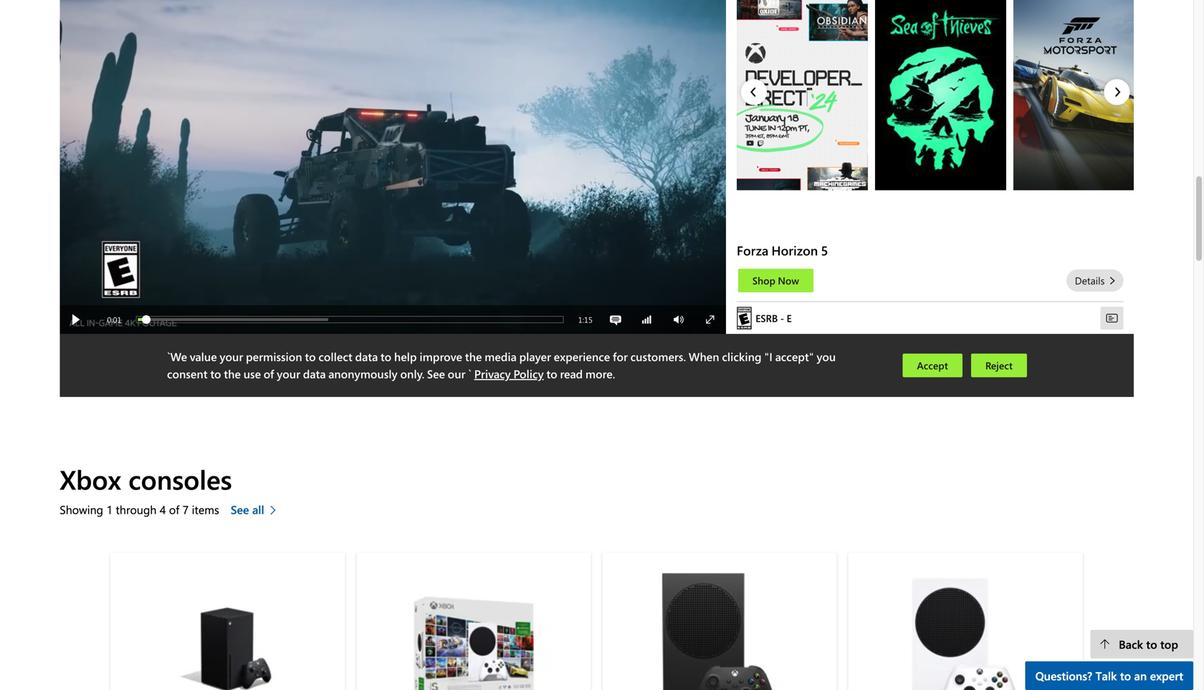 Task type: locate. For each thing, give the bounding box(es) containing it.
questions? talk to an expert
[[1036, 668, 1184, 684]]

see all link
[[231, 501, 284, 518]]

top
[[1161, 637, 1179, 652]]

0 horizontal spatial to
[[1121, 668, 1132, 684]]

showing 1 through 4 of 7 items
[[60, 502, 219, 517]]

see
[[231, 502, 249, 517]]

back
[[1119, 637, 1144, 652]]

xbox consoles
[[60, 462, 232, 497]]

all
[[252, 502, 264, 517]]

1 vertical spatial to
[[1121, 668, 1132, 684]]

of
[[169, 502, 179, 517]]

to inside dropdown button
[[1121, 668, 1132, 684]]

4
[[160, 502, 166, 517]]

see all
[[231, 502, 264, 517]]

through
[[116, 502, 157, 517]]

0 vertical spatial to
[[1147, 637, 1158, 652]]

xbox consoles element
[[51, 462, 1143, 691]]

talk
[[1096, 668, 1118, 684]]

showing
[[60, 502, 103, 517]]

to left top
[[1147, 637, 1158, 652]]

to left an
[[1121, 668, 1132, 684]]

to
[[1147, 637, 1158, 652], [1121, 668, 1132, 684]]



Task type: vqa. For each thing, say whether or not it's contained in the screenshot.
journey
no



Task type: describe. For each thing, give the bounding box(es) containing it.
expert
[[1151, 668, 1184, 684]]

consoles
[[129, 462, 232, 497]]

back to top link
[[1091, 630, 1194, 659]]

questions? talk to an expert button
[[1026, 662, 1194, 691]]

questions?
[[1036, 668, 1093, 684]]

1 horizontal spatial to
[[1147, 637, 1158, 652]]

xbox
[[60, 462, 121, 497]]

items
[[192, 502, 219, 517]]

an
[[1135, 668, 1148, 684]]

7
[[183, 502, 189, 517]]

1
[[106, 502, 113, 517]]

back to top
[[1119, 637, 1179, 652]]



